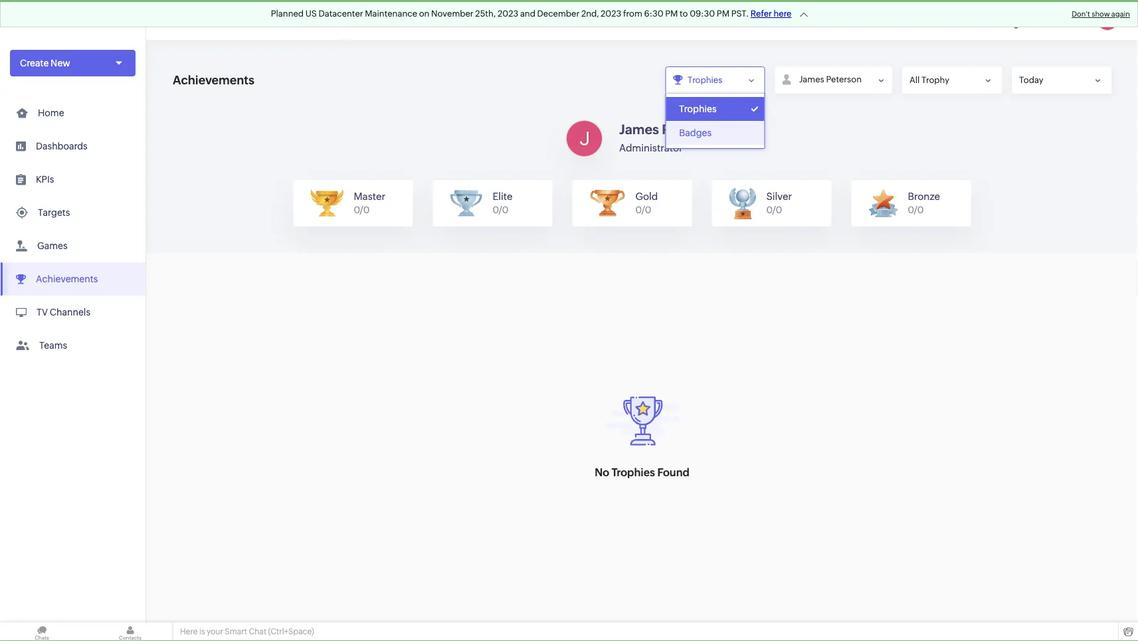 Task type: describe. For each thing, give the bounding box(es) containing it.
1 horizontal spatial achievements
[[173, 73, 254, 87]]

december
[[537, 9, 580, 19]]

2 2023 from the left
[[601, 9, 622, 19]]

don't
[[1072, 10, 1090, 18]]

09:30
[[690, 9, 715, 19]]

2 pm from the left
[[717, 9, 730, 19]]

bronze 0 / 0
[[908, 191, 940, 215]]

teams
[[39, 340, 67, 351]]

james peterson
[[799, 74, 862, 84]]

10 0 from the left
[[917, 205, 924, 215]]

motivator
[[30, 14, 79, 26]]

james for james peterson administrator
[[619, 122, 659, 137]]

your
[[207, 627, 223, 636]]

maintenance
[[365, 9, 417, 19]]

6 0 from the left
[[645, 205, 651, 215]]

datacenter
[[319, 9, 363, 19]]

targets
[[38, 207, 70, 218]]

master 0 / 0
[[354, 191, 385, 215]]

planned us datacenter maintenance on november 25th, 2023 and december 2nd, 2023 from 6:30 pm to 09:30 pm pst. refer here
[[271, 9, 792, 19]]

tv
[[37, 307, 48, 318]]

from
[[623, 9, 642, 19]]

1 2023 from the left
[[498, 9, 518, 19]]

Today field
[[1012, 66, 1112, 94]]

5 0 from the left
[[636, 205, 642, 215]]

here
[[774, 9, 792, 19]]

november
[[431, 9, 474, 19]]

james for james peterson
[[799, 74, 824, 84]]

7 0 from the left
[[766, 205, 773, 215]]

4 0 from the left
[[502, 205, 509, 215]]

refer
[[751, 9, 772, 19]]

us
[[305, 9, 317, 19]]

/ for elite
[[499, 205, 502, 215]]

6:30
[[644, 9, 664, 19]]

list box containing trophies
[[666, 94, 764, 148]]

peterson for james peterson
[[826, 74, 862, 84]]

peterson for james peterson administrator
[[662, 122, 718, 137]]

and
[[520, 9, 536, 19]]

show
[[1092, 10, 1110, 18]]

tv channels
[[37, 307, 90, 318]]

games
[[37, 241, 68, 251]]

3 0 from the left
[[493, 205, 499, 215]]

9 0 from the left
[[908, 205, 914, 215]]

james peterson administrator
[[619, 122, 718, 153]]

home
[[38, 108, 64, 118]]

All Trophy field
[[902, 66, 1002, 94]]

badges option
[[666, 121, 764, 145]]

again
[[1111, 10, 1130, 18]]

badges
[[679, 128, 712, 138]]



Task type: vqa. For each thing, say whether or not it's contained in the screenshot.
No Trophies Found
yes



Task type: locate. For each thing, give the bounding box(es) containing it.
james
[[799, 74, 824, 84], [619, 122, 659, 137]]

/ inside bronze 0 / 0
[[914, 205, 917, 215]]

/
[[360, 205, 363, 215], [499, 205, 502, 215], [642, 205, 645, 215], [773, 205, 776, 215], [914, 205, 917, 215]]

no
[[595, 466, 609, 478]]

0 vertical spatial peterson
[[826, 74, 862, 84]]

silver
[[766, 191, 792, 202]]

trophy
[[922, 75, 950, 85]]

gold 0 / 0
[[636, 191, 658, 215]]

here is your smart chat (ctrl+space)
[[180, 627, 314, 636]]

to
[[680, 9, 688, 19]]

4 / from the left
[[773, 205, 776, 215]]

1 horizontal spatial peterson
[[826, 74, 862, 84]]

don't show again
[[1072, 10, 1130, 18]]

2 0 from the left
[[363, 205, 370, 215]]

(ctrl+space)
[[268, 627, 314, 636]]

Trophies field
[[665, 66, 765, 94]]

trophies option
[[666, 97, 764, 121]]

5 / from the left
[[914, 205, 917, 215]]

/ for master
[[360, 205, 363, 215]]

/ down master
[[360, 205, 363, 215]]

elite
[[493, 191, 513, 202]]

0 vertical spatial james
[[799, 74, 824, 84]]

administrator
[[619, 142, 683, 153]]

0
[[354, 205, 360, 215], [363, 205, 370, 215], [493, 205, 499, 215], [502, 205, 509, 215], [636, 205, 642, 215], [645, 205, 651, 215], [766, 205, 773, 215], [776, 205, 782, 215], [908, 205, 914, 215], [917, 205, 924, 215]]

don't show again link
[[1072, 10, 1130, 18]]

list box
[[666, 94, 764, 148]]

create
[[20, 58, 49, 68]]

trophies inside option
[[679, 104, 717, 114]]

james inside james peterson administrator
[[619, 122, 659, 137]]

trophies up badges
[[679, 104, 717, 114]]

2023 left and
[[498, 9, 518, 19]]

1 / from the left
[[360, 205, 363, 215]]

new
[[51, 58, 70, 68]]

2nd,
[[581, 9, 599, 19]]

list containing home
[[0, 96, 146, 362]]

1 horizontal spatial 2023
[[601, 9, 622, 19]]

refer here link
[[751, 9, 792, 19]]

chats image
[[0, 623, 84, 641]]

trophies right no
[[612, 466, 655, 478]]

pst.
[[731, 9, 749, 19]]

3 / from the left
[[642, 205, 645, 215]]

chat
[[249, 627, 267, 636]]

create new
[[20, 58, 70, 68]]

all trophy
[[910, 75, 950, 85]]

trophies inside field
[[688, 75, 722, 85]]

on
[[419, 9, 430, 19]]

1 vertical spatial achievements
[[36, 274, 98, 284]]

channels
[[50, 307, 90, 318]]

0 vertical spatial trophies
[[688, 75, 722, 85]]

2 / from the left
[[499, 205, 502, 215]]

/ inside gold 0 / 0
[[642, 205, 645, 215]]

all
[[910, 75, 920, 85]]

/ down silver
[[773, 205, 776, 215]]

no trophies found
[[595, 466, 690, 478]]

/ down gold
[[642, 205, 645, 215]]

0 horizontal spatial 2023
[[498, 9, 518, 19]]

peterson inside james peterson administrator
[[662, 122, 718, 137]]

1 pm from the left
[[665, 9, 678, 19]]

gold
[[636, 191, 658, 202]]

1 0 from the left
[[354, 205, 360, 215]]

icon image
[[566, 120, 603, 157]]

achievements
[[173, 73, 254, 87], [36, 274, 98, 284]]

trophies up "trophies" option
[[688, 75, 722, 85]]

trophies
[[688, 75, 722, 85], [679, 104, 717, 114], [612, 466, 655, 478]]

found
[[657, 466, 690, 478]]

0 horizontal spatial pm
[[665, 9, 678, 19]]

0 horizontal spatial peterson
[[662, 122, 718, 137]]

user image
[[1097, 9, 1118, 31]]

planned
[[271, 9, 304, 19]]

elite 0 / 0
[[493, 191, 513, 215]]

is
[[199, 627, 205, 636]]

pm left pst.
[[717, 9, 730, 19]]

smart
[[225, 627, 247, 636]]

list
[[0, 96, 146, 362]]

today
[[1019, 75, 1044, 85]]

pm
[[665, 9, 678, 19], [717, 9, 730, 19]]

0 vertical spatial achievements
[[173, 73, 254, 87]]

silver 0 / 0
[[766, 191, 792, 215]]

/ inside the silver 0 / 0
[[773, 205, 776, 215]]

1 horizontal spatial pm
[[717, 9, 730, 19]]

2023
[[498, 9, 518, 19], [601, 9, 622, 19]]

1 vertical spatial peterson
[[662, 122, 718, 137]]

1 horizontal spatial james
[[799, 74, 824, 84]]

0 horizontal spatial james
[[619, 122, 659, 137]]

master
[[354, 191, 385, 202]]

contacts image
[[88, 623, 172, 641]]

1 vertical spatial trophies
[[679, 104, 717, 114]]

1 vertical spatial james
[[619, 122, 659, 137]]

0 horizontal spatial achievements
[[36, 274, 98, 284]]

/ for gold
[[642, 205, 645, 215]]

pm left to
[[665, 9, 678, 19]]

kpis
[[36, 174, 54, 185]]

8 0 from the left
[[776, 205, 782, 215]]

dashboards
[[36, 141, 88, 151]]

peterson
[[826, 74, 862, 84], [662, 122, 718, 137]]

bronze
[[908, 191, 940, 202]]

2023 right 2nd, at the right of page
[[601, 9, 622, 19]]

2 vertical spatial trophies
[[612, 466, 655, 478]]

25th,
[[475, 9, 496, 19]]

here
[[180, 627, 198, 636]]

/ for silver
[[773, 205, 776, 215]]

/ inside "elite 0 / 0"
[[499, 205, 502, 215]]

/ down bronze
[[914, 205, 917, 215]]

/ inside the master 0 / 0
[[360, 205, 363, 215]]

/ down 'elite'
[[499, 205, 502, 215]]

/ for bronze
[[914, 205, 917, 215]]



